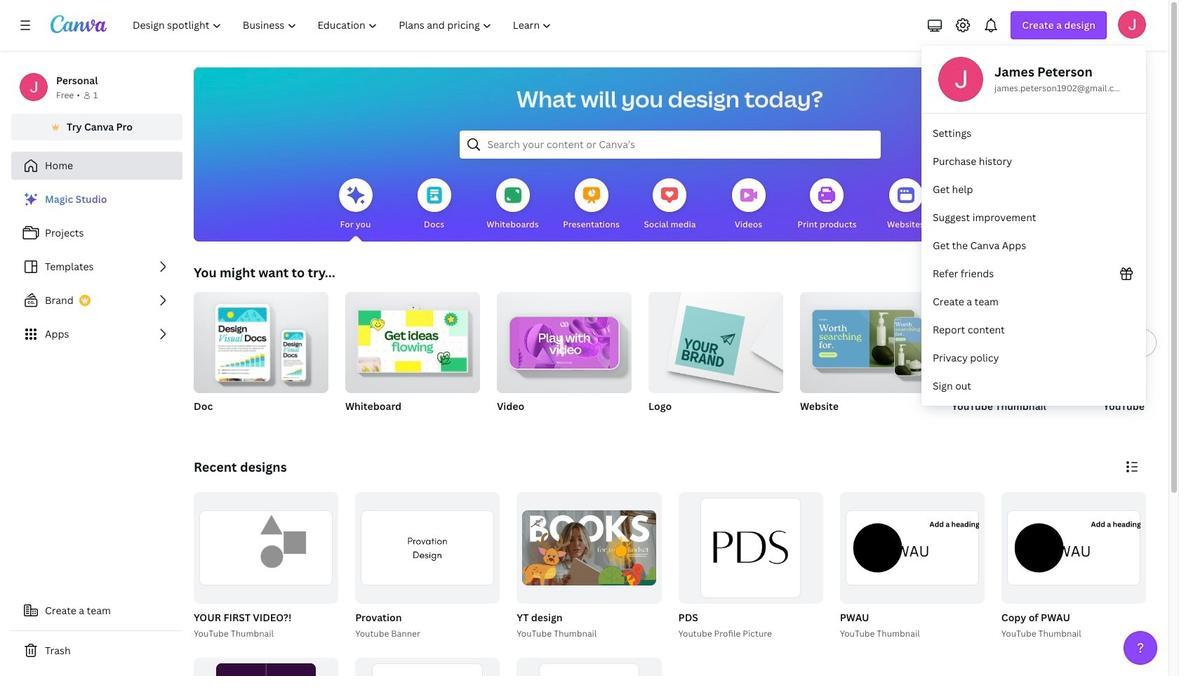 Task type: locate. For each thing, give the bounding box(es) containing it.
group
[[194, 286, 329, 431], [194, 286, 329, 393], [345, 286, 480, 431], [345, 286, 480, 393], [497, 286, 632, 431], [497, 286, 632, 393], [649, 286, 783, 431], [649, 286, 783, 393], [800, 286, 935, 431], [800, 286, 935, 393], [952, 292, 1087, 431], [1104, 292, 1179, 431], [191, 492, 338, 641], [353, 492, 500, 641], [514, 492, 662, 641], [517, 492, 662, 603], [676, 492, 823, 641], [679, 492, 823, 603], [837, 492, 985, 641], [840, 492, 985, 603], [999, 492, 1146, 641], [1002, 492, 1146, 603], [194, 658, 338, 676], [355, 658, 500, 676], [517, 658, 662, 676]]

menu
[[922, 46, 1146, 406]]

Search search field
[[488, 131, 853, 158]]

1 horizontal spatial list
[[922, 119, 1146, 400]]

None search field
[[459, 131, 881, 159]]

list
[[922, 119, 1146, 400], [11, 185, 183, 348]]



Task type: describe. For each thing, give the bounding box(es) containing it.
0 horizontal spatial list
[[11, 185, 183, 348]]

james peterson image
[[1118, 11, 1146, 39]]

top level navigation element
[[124, 11, 564, 39]]



Task type: vqa. For each thing, say whether or not it's contained in the screenshot.
right list
yes



